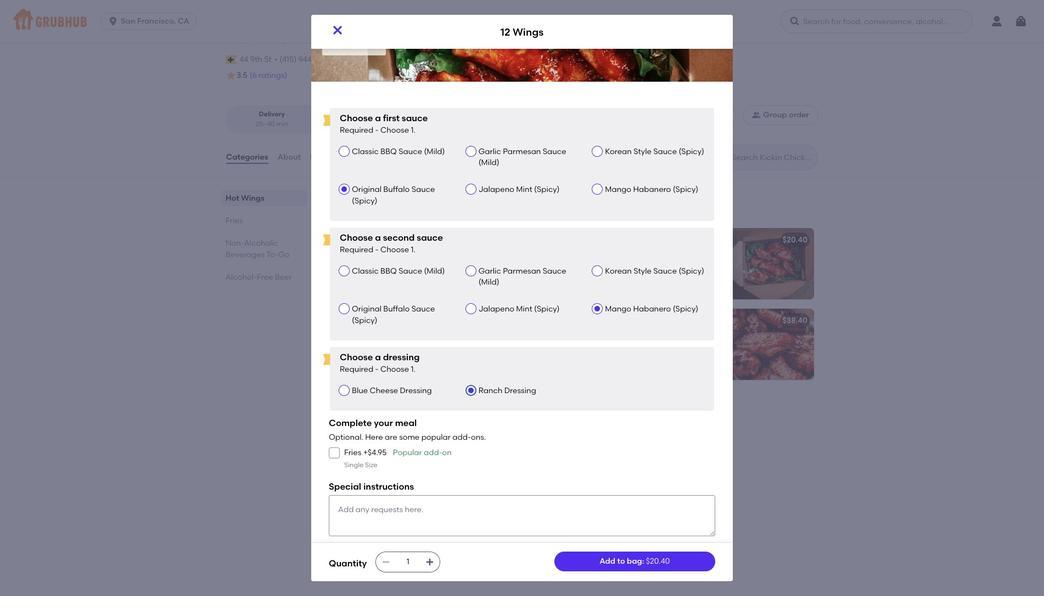 Task type: describe. For each thing, give the bounding box(es) containing it.
hot wings every order includes celery and carrot sticks, and your choice of blue cheese or ranch dressing.
[[329, 191, 629, 214]]

choice
[[501, 206, 523, 214]]

36 wings image
[[486, 390, 568, 461]]

fries + $4.95
[[344, 448, 387, 458]]

svg image down optional.
[[331, 450, 338, 457]]

12 for 12 wings
[[500, 26, 510, 38]]

Search Kickin Chicken Wings search field
[[731, 153, 815, 163]]

bbq for second
[[380, 267, 397, 276]]

habanero for choose a first sauce
[[633, 185, 671, 195]]

1. for second
[[411, 245, 416, 254]]

mango habanero (spicy) for choose a second sauce
[[605, 305, 698, 314]]

required inside choose a dressing required - choose 1.
[[340, 365, 373, 374]]

• inside the "pickup 0.2 mi • 10–20 min"
[[360, 120, 363, 128]]

$20.40 inside $20.40 button
[[783, 236, 807, 245]]

subscription pass image
[[226, 55, 237, 64]]

1 vertical spatial single size
[[338, 532, 377, 542]]

1 vertical spatial single
[[338, 532, 360, 542]]

1 vertical spatial add-
[[424, 448, 442, 458]]

every
[[329, 206, 346, 214]]

garlic parmesan sauce (mild) for choose a first sauce
[[478, 147, 566, 167]]

alcoholic
[[244, 239, 278, 248]]

6
[[338, 236, 342, 245]]

ranch
[[580, 206, 599, 214]]

6 wings
[[338, 236, 367, 245]]

$38.40
[[782, 316, 807, 326]]

group order button
[[743, 106, 818, 125]]

jalapeno for choose a second sauce
[[478, 305, 514, 314]]

bag:
[[627, 557, 644, 566]]

18 wings button
[[331, 309, 568, 381]]

Special instructions text field
[[329, 496, 715, 537]]

- for first
[[375, 125, 379, 135]]

quantity
[[329, 559, 367, 570]]

san francisco, ca
[[121, 16, 189, 26]]

fries down fries + $4.95
[[329, 484, 356, 498]]

parmesan for choose a second sauce
[[503, 267, 541, 276]]

ranch dressing
[[478, 386, 536, 396]]

choose a second sauce required - choose 1.
[[340, 233, 443, 254]]

sauce for choose a first sauce
[[402, 113, 428, 124]]

popular
[[393, 448, 422, 458]]

add- inside complete your meal optional. here are some popular add-ons.
[[453, 433, 471, 442]]

beer
[[275, 273, 292, 282]]

delivery
[[259, 110, 285, 118]]

about
[[278, 153, 301, 162]]

here
[[365, 433, 383, 442]]

meal
[[395, 418, 417, 429]]

san francisco, ca button
[[101, 13, 201, 30]]

original buffalo sauce (spicy) for first
[[352, 185, 435, 206]]

complete your meal optional. here are some popular add-ons.
[[329, 418, 486, 442]]

24
[[584, 316, 593, 326]]

go
[[278, 250, 290, 260]]

complete
[[329, 418, 372, 429]]

delivery 25–40 min
[[256, 110, 288, 128]]

(415) 944-4800 button
[[280, 54, 333, 65]]

classic bbq sauce (mild) for first
[[352, 147, 445, 156]]

original for second
[[352, 305, 382, 314]]

special instructions
[[329, 482, 414, 492]]

9th
[[250, 55, 262, 64]]

popular add-on
[[393, 448, 452, 458]]

kickin chicken wings logo image
[[771, 0, 810, 38]]

1. inside choose a dressing required - choose 1.
[[411, 365, 416, 374]]

a for second
[[375, 233, 381, 243]]

special
[[329, 482, 361, 492]]

pickup
[[357, 110, 379, 118]]

2 dressing from the left
[[504, 386, 536, 396]]

4800
[[315, 55, 333, 64]]

korean style sauce (spicy) for choose a first sauce
[[605, 147, 704, 156]]

jalapeno mint (spicy) for choose a first sauce
[[478, 185, 560, 195]]

wings for 36 wings
[[349, 397, 372, 406]]

0 horizontal spatial •
[[274, 55, 277, 64]]

$20.40 inside "12 wings $20.40"
[[329, 37, 358, 47]]

non-alcoholic beverages to-go
[[226, 239, 290, 260]]

star icon image
[[226, 70, 237, 81]]

required for choose a first sauce
[[340, 125, 373, 135]]

instructions
[[363, 482, 414, 492]]

garlic parmesan sauce (mild) for choose a second sauce
[[478, 267, 566, 287]]

sticks,
[[451, 206, 470, 214]]

fries image
[[486, 510, 568, 581]]

schedule button
[[672, 106, 736, 125]]

includes
[[366, 206, 393, 214]]

garlic for choose a first sauce
[[478, 147, 501, 156]]

+
[[363, 448, 368, 458]]

jalapeno mint (spicy) for choose a second sauce
[[478, 305, 560, 314]]

Input item quantity number field
[[396, 553, 420, 573]]

wings for 6 wings
[[344, 236, 367, 245]]

6 wings button
[[331, 229, 568, 300]]

44 9th st button
[[239, 54, 272, 66]]

$20.40 button
[[577, 229, 814, 300]]

blue cheese dressing
[[352, 386, 432, 396]]

some
[[399, 433, 420, 442]]

blue
[[352, 386, 368, 396]]

hot for hot wings every order includes celery and carrot sticks, and your choice of blue cheese or ranch dressing.
[[329, 191, 350, 205]]

mi
[[350, 120, 358, 128]]

option group containing delivery 25–40 min
[[226, 106, 414, 133]]

ca
[[178, 16, 189, 26]]

18
[[338, 316, 345, 326]]

group
[[763, 110, 787, 120]]

- inside choose a dressing required - choose 1.
[[375, 365, 379, 374]]

wings for 12 wings $20.40
[[343, 22, 379, 35]]

order inside hot wings every order includes celery and carrot sticks, and your choice of blue cheese or ranch dressing.
[[347, 206, 365, 214]]

optional.
[[329, 433, 363, 442]]

cheese
[[370, 386, 398, 396]]

ons.
[[471, 433, 486, 442]]

1 horizontal spatial $20.40
[[646, 557, 670, 566]]

(415)
[[280, 55, 296, 64]]

a for dressing
[[375, 352, 381, 363]]

44
[[239, 55, 248, 64]]

ranch
[[478, 386, 502, 396]]

wings for hot wings
[[241, 194, 265, 203]]

• (415) 944-4800
[[274, 55, 333, 64]]

12 wings image
[[732, 229, 814, 300]]

carrot
[[430, 206, 449, 214]]

mango for choose a first sauce
[[605, 185, 631, 195]]

1 vertical spatial size
[[362, 532, 377, 542]]

25–40
[[256, 120, 275, 128]]

non-
[[226, 239, 244, 248]]

about button
[[277, 138, 301, 177]]

wings for 18 wings
[[347, 316, 371, 326]]

hot for hot wings
[[226, 194, 239, 203]]

ratings)
[[259, 71, 287, 80]]

36 wings
[[338, 397, 372, 406]]

12 for 12 wings $20.40
[[329, 22, 340, 35]]

kickin
[[226, 28, 273, 47]]

original buffalo sauce (spicy) for second
[[352, 305, 435, 325]]

first
[[383, 113, 400, 124]]

alcohol-free beer
[[226, 273, 292, 282]]

hot wings
[[226, 194, 265, 203]]



Task type: vqa. For each thing, say whether or not it's contained in the screenshot.
(Spicy)
yes



Task type: locate. For each thing, give the bounding box(es) containing it.
francisco,
[[137, 16, 176, 26]]

people icon image
[[752, 111, 761, 120]]

or
[[572, 206, 579, 214]]

1. inside choose a first sauce required - choose 1.
[[411, 125, 416, 135]]

required up blue
[[340, 365, 373, 374]]

korean style sauce (spicy) for choose a second sauce
[[605, 267, 704, 276]]

wings for hot wings every order includes celery and carrot sticks, and your choice of blue cheese or ranch dressing.
[[352, 191, 389, 205]]

2 horizontal spatial $20.40
[[783, 236, 807, 245]]

style for choose a first sauce
[[634, 147, 652, 156]]

1 mango from the top
[[605, 185, 631, 195]]

1 korean from the top
[[605, 147, 632, 156]]

svg image
[[1014, 15, 1028, 28], [108, 16, 119, 27], [789, 16, 800, 27], [331, 24, 344, 37]]

2 jalapeno mint (spicy) from the top
[[478, 305, 560, 314]]

2 garlic from the top
[[478, 267, 501, 276]]

0 vertical spatial parmesan
[[503, 147, 541, 156]]

original up 18 wings
[[352, 305, 382, 314]]

1 horizontal spatial dressing
[[504, 386, 536, 396]]

- up 'cheese'
[[375, 365, 379, 374]]

classic bbq sauce (mild) for second
[[352, 267, 445, 276]]

0 vertical spatial single
[[344, 462, 364, 469]]

2 vertical spatial -
[[375, 365, 379, 374]]

jalapeno
[[478, 185, 514, 195], [478, 305, 514, 314]]

your left choice
[[486, 206, 500, 214]]

sauce for choose a second sauce
[[417, 233, 443, 243]]

free
[[257, 273, 273, 282]]

0 vertical spatial jalapeno mint (spicy)
[[478, 185, 560, 195]]

to
[[617, 557, 625, 566]]

min down delivery
[[276, 120, 288, 128]]

are
[[385, 433, 397, 442]]

• right st
[[274, 55, 277, 64]]

single size
[[344, 462, 378, 469], [338, 532, 377, 542]]

18 wings image
[[486, 309, 568, 381]]

mint for choose a first sauce
[[516, 185, 532, 195]]

1.
[[411, 125, 416, 135], [411, 245, 416, 254], [411, 365, 416, 374]]

min
[[276, 120, 288, 128], [385, 120, 396, 128]]

2 classic bbq sauce (mild) from the top
[[352, 267, 445, 276]]

1 original buffalo sauce (spicy) from the top
[[352, 185, 435, 206]]

categories
[[226, 153, 268, 162]]

1 korean style sauce (spicy) from the top
[[605, 147, 704, 156]]

0 vertical spatial sauce
[[402, 113, 428, 124]]

hot inside hot wings every order includes celery and carrot sticks, and your choice of blue cheese or ranch dressing.
[[329, 191, 350, 205]]

single size up quantity
[[338, 532, 377, 542]]

garlic for choose a second sauce
[[478, 267, 501, 276]]

1 a from the top
[[375, 113, 381, 124]]

order
[[789, 110, 809, 120], [347, 206, 365, 214]]

24 wings
[[584, 316, 618, 326]]

a inside 'choose a second sauce required - choose 1.'
[[375, 233, 381, 243]]

1 horizontal spatial •
[[360, 120, 363, 128]]

944-
[[298, 55, 315, 64]]

a left dressing
[[375, 352, 381, 363]]

2 bbq from the top
[[380, 267, 397, 276]]

original buffalo sauce (spicy) up dressing
[[352, 305, 435, 325]]

parmesan
[[503, 147, 541, 156], [503, 267, 541, 276]]

original for first
[[352, 185, 382, 195]]

1 vertical spatial 1.
[[411, 245, 416, 254]]

0 vertical spatial •
[[274, 55, 277, 64]]

0 vertical spatial korean
[[605, 147, 632, 156]]

blue
[[532, 206, 546, 214]]

fries up non-
[[226, 216, 243, 226]]

1 vertical spatial jalapeno mint (spicy)
[[478, 305, 560, 314]]

1 buffalo from the top
[[383, 185, 410, 195]]

12
[[329, 22, 340, 35], [500, 26, 510, 38]]

single size down fries + $4.95
[[344, 462, 378, 469]]

min inside the "pickup 0.2 mi • 10–20 min"
[[385, 120, 396, 128]]

wings for 24 wings
[[594, 316, 618, 326]]

your
[[486, 206, 500, 214], [374, 418, 393, 429]]

0 horizontal spatial hot
[[226, 194, 239, 203]]

1 habanero from the top
[[633, 185, 671, 195]]

add- right popular
[[453, 433, 471, 442]]

1 vertical spatial classic bbq sauce (mild)
[[352, 267, 445, 276]]

buffalo for first
[[383, 185, 410, 195]]

2 style from the top
[[634, 267, 652, 276]]

3 1. from the top
[[411, 365, 416, 374]]

and right celery
[[415, 206, 428, 214]]

fries
[[226, 216, 243, 226], [344, 448, 361, 458], [329, 484, 356, 498], [338, 517, 355, 526]]

6 wings image
[[486, 229, 568, 300]]

1 horizontal spatial min
[[385, 120, 396, 128]]

1 vertical spatial style
[[634, 267, 652, 276]]

36 wings button
[[331, 390, 568, 461]]

2 buffalo from the top
[[383, 305, 410, 314]]

0 vertical spatial $20.40
[[329, 37, 358, 47]]

korean
[[605, 147, 632, 156], [605, 267, 632, 276]]

1. for first
[[411, 125, 416, 135]]

1 jalapeno mint (spicy) from the top
[[478, 185, 560, 195]]

classic down 10–20
[[352, 147, 379, 156]]

2 habanero from the top
[[633, 305, 671, 314]]

svg image
[[331, 450, 338, 457], [382, 558, 390, 567], [426, 558, 434, 567], [547, 560, 560, 573]]

2 original buffalo sauce (spicy) from the top
[[352, 305, 435, 325]]

0 vertical spatial bbq
[[380, 147, 397, 156]]

1 horizontal spatial hot
[[329, 191, 350, 205]]

- inside choose a first sauce required - choose 1.
[[375, 125, 379, 135]]

group order
[[763, 110, 809, 120]]

1 garlic parmesan sauce (mild) from the top
[[478, 147, 566, 167]]

habanero for choose a second sauce
[[633, 305, 671, 314]]

original up includes
[[352, 185, 382, 195]]

1 dressing from the left
[[400, 386, 432, 396]]

1 vertical spatial garlic
[[478, 267, 501, 276]]

mint for choose a second sauce
[[516, 305, 532, 314]]

3 required from the top
[[340, 365, 373, 374]]

st
[[264, 55, 272, 64]]

1 required from the top
[[340, 125, 373, 135]]

2 korean from the top
[[605, 267, 632, 276]]

your inside complete your meal optional. here are some popular add-ons.
[[374, 418, 393, 429]]

required
[[340, 125, 373, 135], [340, 245, 373, 254], [340, 365, 373, 374]]

korean style sauce (spicy)
[[605, 147, 704, 156], [605, 267, 704, 276]]

1 style from the top
[[634, 147, 652, 156]]

option group
[[226, 106, 414, 133]]

single up quantity
[[338, 532, 360, 542]]

add-
[[453, 433, 471, 442], [424, 448, 442, 458]]

- down pickup at left
[[375, 125, 379, 135]]

1 vertical spatial required
[[340, 245, 373, 254]]

10–20
[[365, 120, 383, 128]]

1 vertical spatial -
[[375, 245, 379, 254]]

sauce inside 'choose a second sauce required - choose 1.'
[[417, 233, 443, 243]]

- down includes
[[375, 245, 379, 254]]

0 vertical spatial single size
[[344, 462, 378, 469]]

1 original from the top
[[352, 185, 382, 195]]

3 a from the top
[[375, 352, 381, 363]]

buffalo up celery
[[383, 185, 410, 195]]

sauce down carrot
[[417, 233, 443, 243]]

0 vertical spatial garlic
[[478, 147, 501, 156]]

required inside 'choose a second sauce required - choose 1.'
[[340, 245, 373, 254]]

2 and from the left
[[472, 206, 484, 214]]

1 classic from the top
[[352, 147, 379, 156]]

2 classic from the top
[[352, 267, 379, 276]]

2 jalapeno from the top
[[478, 305, 514, 314]]

mango up 24 wings
[[605, 305, 631, 314]]

celery
[[394, 206, 414, 214]]

2 korean style sauce (spicy) from the top
[[605, 267, 704, 276]]

1 and from the left
[[415, 206, 428, 214]]

0 horizontal spatial and
[[415, 206, 428, 214]]

•
[[274, 55, 277, 64], [360, 120, 363, 128]]

0 horizontal spatial dressing
[[400, 386, 432, 396]]

0 horizontal spatial your
[[374, 418, 393, 429]]

bbq for first
[[380, 147, 397, 156]]

mint down 6 wings image
[[516, 305, 532, 314]]

36
[[338, 397, 347, 406]]

bbq down choose a first sauce required - choose 1.
[[380, 147, 397, 156]]

hot down categories button
[[226, 194, 239, 203]]

1 horizontal spatial order
[[789, 110, 809, 120]]

min inside the delivery 25–40 min
[[276, 120, 288, 128]]

1 vertical spatial mango
[[605, 305, 631, 314]]

1 vertical spatial habanero
[[633, 305, 671, 314]]

required for choose a second sauce
[[340, 245, 373, 254]]

classic bbq sauce (mild) down choose a first sauce required - choose 1.
[[352, 147, 445, 156]]

mango habanero (spicy) for choose a first sauce
[[605, 185, 698, 195]]

classic down 6 wings
[[352, 267, 379, 276]]

jalapeno mint (spicy) down 6 wings image
[[478, 305, 560, 314]]

0 horizontal spatial min
[[276, 120, 288, 128]]

original buffalo sauce (spicy)
[[352, 185, 435, 206], [352, 305, 435, 325]]

• right mi in the top left of the page
[[360, 120, 363, 128]]

1 vertical spatial a
[[375, 233, 381, 243]]

1 horizontal spatial and
[[472, 206, 484, 214]]

0 vertical spatial size
[[365, 462, 378, 469]]

0 vertical spatial 1.
[[411, 125, 416, 135]]

kickin chicken wings
[[226, 28, 391, 47]]

2 garlic parmesan sauce (mild) from the top
[[478, 267, 566, 287]]

single
[[344, 462, 364, 469], [338, 532, 360, 542]]

2 original from the top
[[352, 305, 382, 314]]

dressing.
[[601, 206, 629, 214]]

0 horizontal spatial $20.40
[[329, 37, 358, 47]]

1 vertical spatial original buffalo sauce (spicy)
[[352, 305, 435, 325]]

mango habanero (spicy)
[[605, 185, 698, 195], [605, 305, 698, 314]]

add to bag: $20.40
[[600, 557, 670, 566]]

a
[[375, 113, 381, 124], [375, 233, 381, 243], [375, 352, 381, 363]]

main navigation navigation
[[0, 0, 1044, 43]]

2 vertical spatial a
[[375, 352, 381, 363]]

1 garlic from the top
[[478, 147, 501, 156]]

wings inside "12 wings $20.40"
[[343, 22, 379, 35]]

2 vertical spatial 1.
[[411, 365, 416, 374]]

0 horizontal spatial order
[[347, 206, 365, 214]]

1 parmesan from the top
[[503, 147, 541, 156]]

jalapeno mint (spicy)
[[478, 185, 560, 195], [478, 305, 560, 314]]

a inside choose a dressing required - choose 1.
[[375, 352, 381, 363]]

2 mango habanero (spicy) from the top
[[605, 305, 698, 314]]

mango for choose a second sauce
[[605, 305, 631, 314]]

cheese
[[548, 206, 571, 214]]

original
[[352, 185, 382, 195], [352, 305, 382, 314]]

1. right 10–20
[[411, 125, 416, 135]]

1 vertical spatial sauce
[[417, 233, 443, 243]]

0 vertical spatial add-
[[453, 433, 471, 442]]

your up are at left bottom
[[374, 418, 393, 429]]

dressing
[[400, 386, 432, 396], [504, 386, 536, 396]]

classic for first
[[352, 147, 379, 156]]

0 vertical spatial jalapeno
[[478, 185, 514, 195]]

0 vertical spatial habanero
[[633, 185, 671, 195]]

0 vertical spatial style
[[634, 147, 652, 156]]

wings
[[343, 22, 379, 35], [513, 26, 544, 38], [344, 28, 391, 47], [352, 191, 389, 205], [241, 194, 265, 203], [344, 236, 367, 245], [347, 316, 371, 326], [594, 316, 618, 326], [349, 397, 372, 406]]

1 jalapeno from the top
[[478, 185, 514, 195]]

1 horizontal spatial 12
[[500, 26, 510, 38]]

1 vertical spatial korean style sauce (spicy)
[[605, 267, 704, 276]]

0 vertical spatial mango habanero (spicy)
[[605, 185, 698, 195]]

2 vertical spatial required
[[340, 365, 373, 374]]

0 vertical spatial korean style sauce (spicy)
[[605, 147, 704, 156]]

korean for choose a second sauce
[[605, 267, 632, 276]]

size up quantity
[[362, 532, 377, 542]]

2 vertical spatial $20.40
[[646, 557, 670, 566]]

order inside button
[[789, 110, 809, 120]]

mango up dressing.
[[605, 185, 631, 195]]

18 wings
[[338, 316, 371, 326]]

0 vertical spatial your
[[486, 206, 500, 214]]

order right "every"
[[347, 206, 365, 214]]

44 9th st
[[239, 55, 272, 64]]

min right 10–20
[[385, 120, 396, 128]]

2 1. from the top
[[411, 245, 416, 254]]

choose a dressing required - choose 1.
[[340, 352, 420, 374]]

and right sticks, at top
[[472, 206, 484, 214]]

wings for 12 wings
[[513, 26, 544, 38]]

1 vertical spatial garlic parmesan sauce (mild)
[[478, 267, 566, 287]]

0.2
[[339, 120, 348, 128]]

- inside 'choose a second sauce required - choose 1.'
[[375, 245, 379, 254]]

wings inside button
[[347, 316, 371, 326]]

1 vertical spatial bbq
[[380, 267, 397, 276]]

1 bbq from the top
[[380, 147, 397, 156]]

fries left +
[[344, 448, 361, 458]]

2 a from the top
[[375, 233, 381, 243]]

3 - from the top
[[375, 365, 379, 374]]

- for second
[[375, 245, 379, 254]]

1 vertical spatial korean
[[605, 267, 632, 276]]

svg image left input item quantity number field
[[382, 558, 390, 567]]

size
[[365, 462, 378, 469], [362, 532, 377, 542]]

2 mint from the top
[[516, 305, 532, 314]]

bbq down 'choose a second sauce required - choose 1.'
[[380, 267, 397, 276]]

a left first
[[375, 113, 381, 124]]

wings inside hot wings every order includes celery and carrot sticks, and your choice of blue cheese or ranch dressing.
[[352, 191, 389, 205]]

chicken
[[277, 28, 340, 47]]

1 horizontal spatial your
[[486, 206, 500, 214]]

0 vertical spatial original
[[352, 185, 382, 195]]

1 vertical spatial •
[[360, 120, 363, 128]]

mango
[[605, 185, 631, 195], [605, 305, 631, 314]]

1 vertical spatial your
[[374, 418, 393, 429]]

on
[[442, 448, 452, 458]]

1 vertical spatial $20.40
[[783, 236, 807, 245]]

hot up "every"
[[329, 191, 350, 205]]

1. down dressing
[[411, 365, 416, 374]]

size down +
[[365, 462, 378, 469]]

sauce right first
[[402, 113, 428, 124]]

2 parmesan from the top
[[503, 267, 541, 276]]

2 required from the top
[[340, 245, 373, 254]]

san
[[121, 16, 135, 26]]

buffalo for second
[[383, 305, 410, 314]]

fries down special
[[338, 517, 355, 526]]

buffalo up dressing
[[383, 305, 410, 314]]

svg image left add
[[547, 560, 560, 573]]

0 vertical spatial required
[[340, 125, 373, 135]]

1 vertical spatial jalapeno
[[478, 305, 514, 314]]

svg image inside san francisco, ca button
[[108, 16, 119, 27]]

dressing right ranch
[[504, 386, 536, 396]]

1 vertical spatial original
[[352, 305, 382, 314]]

1 - from the top
[[375, 125, 379, 135]]

parmesan for choose a first sauce
[[503, 147, 541, 156]]

required down pickup at left
[[340, 125, 373, 135]]

popular
[[421, 433, 451, 442]]

0 vertical spatial garlic parmesan sauce (mild)
[[478, 147, 566, 167]]

0 vertical spatial buffalo
[[383, 185, 410, 195]]

1 vertical spatial order
[[347, 206, 365, 214]]

style for choose a second sauce
[[634, 267, 652, 276]]

add- down popular
[[424, 448, 442, 458]]

jalapeno down 6 wings image
[[478, 305, 514, 314]]

jalapeno mint (spicy) up choice
[[478, 185, 560, 195]]

1. inside 'choose a second sauce required - choose 1.'
[[411, 245, 416, 254]]

jalapeno up choice
[[478, 185, 514, 195]]

0 vertical spatial -
[[375, 125, 379, 135]]

0 horizontal spatial 12
[[329, 22, 340, 35]]

1 1. from the top
[[411, 125, 416, 135]]

of
[[525, 206, 531, 214]]

a inside choose a first sauce required - choose 1.
[[375, 113, 381, 124]]

categories button
[[226, 138, 269, 177]]

jalapeno for choose a first sauce
[[478, 185, 514, 195]]

pickup 0.2 mi • 10–20 min
[[339, 110, 396, 128]]

12 wings
[[500, 26, 544, 38]]

original buffalo sauce (spicy) up celery
[[352, 185, 435, 206]]

24 wings image
[[732, 309, 814, 381]]

a for first
[[375, 113, 381, 124]]

a left second
[[375, 233, 381, 243]]

classic for second
[[352, 267, 379, 276]]

0 vertical spatial mint
[[516, 185, 532, 195]]

0 vertical spatial order
[[789, 110, 809, 120]]

(6 ratings)
[[250, 71, 287, 80]]

2 min from the left
[[385, 120, 396, 128]]

dressing
[[383, 352, 420, 363]]

reviews button
[[310, 138, 341, 177]]

3.5
[[237, 71, 248, 80]]

add
[[600, 557, 615, 566]]

2 mango from the top
[[605, 305, 631, 314]]

required down 6 wings
[[340, 245, 373, 254]]

alcohol-
[[226, 273, 257, 282]]

1 vertical spatial mint
[[516, 305, 532, 314]]

1 mint from the top
[[516, 185, 532, 195]]

0 vertical spatial classic
[[352, 147, 379, 156]]

and
[[415, 206, 428, 214], [472, 206, 484, 214]]

1 min from the left
[[276, 120, 288, 128]]

second
[[383, 233, 415, 243]]

sauce
[[399, 147, 422, 156], [543, 147, 566, 156], [653, 147, 677, 156], [412, 185, 435, 195], [399, 267, 422, 276], [543, 267, 566, 276], [653, 267, 677, 276], [412, 305, 435, 314]]

1. down second
[[411, 245, 416, 254]]

to-
[[266, 250, 278, 260]]

(6
[[250, 71, 257, 80]]

1 vertical spatial parmesan
[[503, 267, 541, 276]]

required inside choose a first sauce required - choose 1.
[[340, 125, 373, 135]]

order right group
[[789, 110, 809, 120]]

1 mango habanero (spicy) from the top
[[605, 185, 698, 195]]

dressing right 'cheese'
[[400, 386, 432, 396]]

0 vertical spatial original buffalo sauce (spicy)
[[352, 185, 435, 206]]

1 horizontal spatial add-
[[453, 433, 471, 442]]

your inside hot wings every order includes celery and carrot sticks, and your choice of blue cheese or ranch dressing.
[[486, 206, 500, 214]]

classic bbq sauce (mild) down 'choose a second sauce required - choose 1.'
[[352, 267, 445, 276]]

svg image right input item quantity number field
[[426, 558, 434, 567]]

korean for choose a first sauce
[[605, 147, 632, 156]]

single down fries + $4.95
[[344, 462, 364, 469]]

12 inside "12 wings $20.40"
[[329, 22, 340, 35]]

0 vertical spatial mango
[[605, 185, 631, 195]]

0 vertical spatial classic bbq sauce (mild)
[[352, 147, 445, 156]]

2 - from the top
[[375, 245, 379, 254]]

mint up of
[[516, 185, 532, 195]]

1 vertical spatial mango habanero (spicy)
[[605, 305, 698, 314]]

1 classic bbq sauce (mild) from the top
[[352, 147, 445, 156]]

mango habanero (spicy) up 24 wings
[[605, 305, 698, 314]]

schedule
[[692, 110, 727, 120]]

sauce inside choose a first sauce required - choose 1.
[[402, 113, 428, 124]]

0 vertical spatial a
[[375, 113, 381, 124]]

0 horizontal spatial add-
[[424, 448, 442, 458]]

mango habanero (spicy) up dressing.
[[605, 185, 698, 195]]

1 vertical spatial buffalo
[[383, 305, 410, 314]]

1 vertical spatial classic
[[352, 267, 379, 276]]



